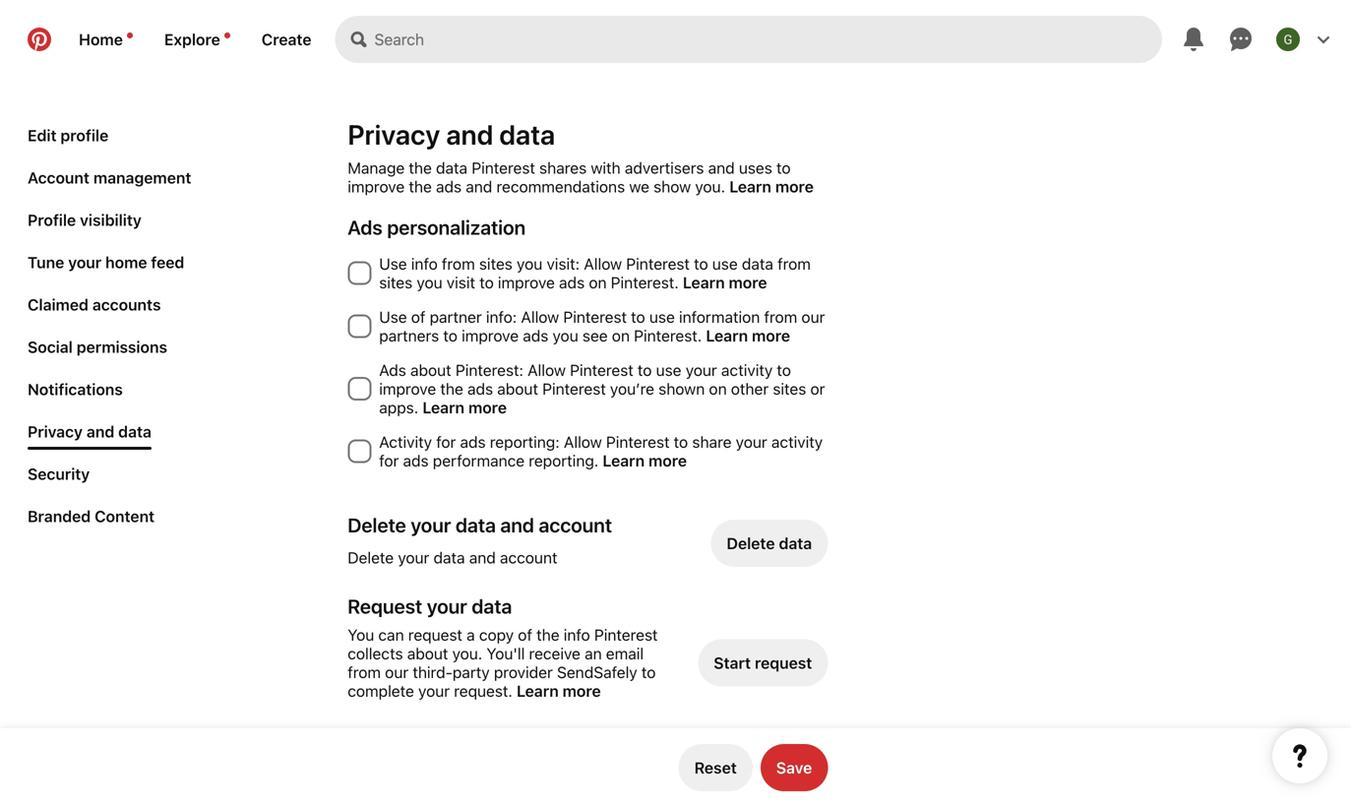 Task type: locate. For each thing, give the bounding box(es) containing it.
1 vertical spatial info
[[564, 625, 590, 644]]

notifications image right explore
[[224, 32, 230, 38]]

0 horizontal spatial on
[[589, 273, 607, 292]]

learn more link for use of partner info: allow pinterest to use information from our partners to improve ads you see on pinterest.
[[706, 326, 790, 345]]

0 horizontal spatial request
[[408, 625, 463, 644]]

learn more link for use info from sites you visit: allow pinterest to use data from sites you visit to improve ads on pinterest.
[[683, 273, 767, 292]]

1 horizontal spatial you
[[517, 254, 543, 273]]

to left shown
[[638, 361, 652, 379]]

learn for use of partner info: allow pinterest to use information from our partners to improve ads you see on pinterest.
[[706, 326, 748, 345]]

notifications image right home
[[127, 32, 133, 38]]

reset
[[695, 758, 737, 777]]

0 vertical spatial pinterest.
[[611, 273, 679, 292]]

1 vertical spatial ads
[[379, 361, 406, 379]]

management
[[93, 168, 191, 187]]

search icon image
[[351, 31, 367, 47]]

on inside use info from sites you visit: allow pinterest to use data from sites you visit to improve ads on pinterest.
[[589, 273, 607, 292]]

allow right info:
[[521, 308, 559, 326]]

ads up use of partner info: allow pinterest to use information from our partners to improve ads you see on pinterest. at the top of page
[[559, 273, 585, 292]]

1 vertical spatial of
[[518, 625, 532, 644]]

data inside button
[[779, 534, 812, 553]]

learn right apps. on the left
[[423, 398, 465, 417]]

on for pinterest
[[612, 326, 630, 345]]

1 horizontal spatial privacy
[[348, 118, 440, 151]]

about down partners
[[410, 361, 451, 379]]

your left 'party' in the bottom of the page
[[418, 682, 450, 700]]

from
[[442, 254, 475, 273], [778, 254, 811, 273], [764, 308, 798, 326], [348, 663, 381, 682]]

sendsafely
[[557, 663, 637, 682]]

1 vertical spatial privacy
[[28, 422, 83, 441]]

feed
[[151, 253, 184, 272]]

learn down receive
[[517, 682, 559, 700]]

on inside the ads about pinterest: allow pinterest to use your activity to improve the ads about pinterest you're shown on other sites or apps.
[[709, 379, 727, 398]]

request down request your data
[[408, 625, 463, 644]]

privacy up security
[[28, 422, 83, 441]]

more for use info from sites you visit: allow pinterest to use data from sites you visit to improve ads on pinterest.
[[729, 273, 767, 292]]

ads right info:
[[523, 326, 549, 345]]

your right the tune
[[68, 253, 102, 272]]

1 vertical spatial use
[[379, 308, 407, 326]]

use left partner
[[379, 308, 407, 326]]

more for activity for ads reporting: allow pinterest to share your activity for ads performance reporting.
[[649, 451, 687, 470]]

privacy and data down notifications
[[28, 422, 152, 441]]

delete your data and account down performance
[[348, 513, 612, 536]]

1 vertical spatial you.
[[452, 644, 483, 663]]

ads inside the ads about pinterest: allow pinterest to use your activity to improve the ads about pinterest you're shown on other sites or apps.
[[379, 361, 406, 379]]

ads inside the ads about pinterest: allow pinterest to use your activity to improve the ads about pinterest you're shown on other sites or apps.
[[468, 379, 493, 398]]

recommendations
[[497, 177, 625, 196]]

visit:
[[547, 254, 580, 273]]

more up information
[[729, 273, 767, 292]]

uses
[[739, 158, 772, 177]]

privacy
[[348, 118, 440, 151], [28, 422, 83, 441]]

for down apps. on the left
[[379, 451, 399, 470]]

start
[[714, 654, 751, 672]]

more left 'share'
[[649, 451, 687, 470]]

complete
[[348, 682, 414, 700]]

you
[[517, 254, 543, 273], [417, 273, 443, 292], [553, 326, 578, 345]]

shares
[[539, 158, 587, 177]]

a
[[467, 625, 475, 644]]

improve
[[348, 177, 405, 196], [498, 273, 555, 292], [462, 326, 519, 345], [379, 379, 436, 398]]

0 vertical spatial request
[[408, 625, 463, 644]]

0 vertical spatial privacy and data
[[348, 118, 555, 151]]

the right apps. on the left
[[440, 379, 463, 398]]

learn for ads about pinterest: allow pinterest to use your activity to improve the ads about pinterest you're shown on other sites or apps.
[[423, 398, 465, 417]]

allow down the ads about pinterest: allow pinterest to use your activity to improve the ads about pinterest you're shown on other sites or apps.
[[564, 433, 602, 451]]

2 horizontal spatial on
[[709, 379, 727, 398]]

our left third-
[[385, 663, 409, 682]]

on left other at the top of the page
[[709, 379, 727, 398]]

1 horizontal spatial request
[[755, 654, 812, 672]]

social permissions link
[[20, 330, 175, 364]]

pinterest.
[[611, 273, 679, 292], [634, 326, 702, 345]]

start request
[[714, 654, 812, 672]]

information
[[679, 308, 760, 326]]

on right visit:
[[589, 273, 607, 292]]

0 vertical spatial use
[[379, 254, 407, 273]]

use right you're
[[656, 361, 682, 379]]

to right sendsafely
[[642, 663, 656, 682]]

share
[[692, 433, 732, 451]]

provider
[[494, 663, 553, 682]]

learn more for activity for ads reporting: allow pinterest to share your activity for ads performance reporting.
[[603, 451, 687, 470]]

1 horizontal spatial privacy and data
[[348, 118, 555, 151]]

use inside the ads about pinterest: allow pinterest to use your activity to improve the ads about pinterest you're shown on other sites or apps.
[[656, 361, 682, 379]]

activity
[[721, 361, 773, 379], [771, 433, 823, 451]]

you'll
[[487, 644, 525, 663]]

0 vertical spatial activity
[[721, 361, 773, 379]]

use left information
[[650, 308, 675, 326]]

of right the copy
[[518, 625, 532, 644]]

create link
[[246, 16, 327, 63]]

2 horizontal spatial you
[[553, 326, 578, 345]]

request
[[408, 625, 463, 644], [755, 654, 812, 672]]

2 vertical spatial use
[[656, 361, 682, 379]]

delete your data and account
[[348, 513, 612, 536], [348, 548, 558, 567]]

learn up other at the top of the page
[[706, 326, 748, 345]]

1 vertical spatial activity
[[771, 433, 823, 451]]

activity down or
[[771, 433, 823, 451]]

pinterest. up use of partner info: allow pinterest to use information from our partners to improve ads you see on pinterest. at the top of page
[[611, 273, 679, 292]]

0 horizontal spatial our
[[385, 663, 409, 682]]

more down pinterest:
[[468, 398, 507, 417]]

privacy and data
[[348, 118, 555, 151], [28, 422, 152, 441]]

pinterest. inside use info from sites you visit: allow pinterest to use data from sites you visit to improve ads on pinterest.
[[611, 273, 679, 292]]

you. inside manage the data pinterest shares with advertisers and uses to improve the ads and recommendations we show you.
[[695, 177, 725, 196]]

1 horizontal spatial of
[[518, 625, 532, 644]]

sites
[[479, 254, 513, 273], [379, 273, 413, 292], [773, 379, 806, 398]]

learn more for ads about pinterest: allow pinterest to use your activity to improve the ads about pinterest you're shown on other sites or apps.
[[423, 398, 507, 417]]

0 vertical spatial use
[[712, 254, 738, 273]]

to right partners
[[443, 326, 458, 345]]

use
[[712, 254, 738, 273], [650, 308, 675, 326], [656, 361, 682, 379]]

use inside use of partner info: allow pinterest to use information from our partners to improve ads you see on pinterest.
[[379, 308, 407, 326]]

permissions
[[77, 338, 167, 356]]

reporting.
[[529, 451, 599, 470]]

notifications link
[[20, 372, 131, 406]]

0 vertical spatial our
[[802, 308, 825, 326]]

2 notifications image from the left
[[224, 32, 230, 38]]

notifications image
[[127, 32, 133, 38], [224, 32, 230, 38]]

privacy up "manage"
[[348, 118, 440, 151]]

ads down apps. on the left
[[403, 451, 429, 470]]

you. right show at the top of the page
[[695, 177, 725, 196]]

the
[[409, 158, 432, 177], [409, 177, 432, 196], [440, 379, 463, 398], [537, 625, 560, 644]]

info down 'ads personalization'
[[411, 254, 438, 273]]

notifications image inside explore link
[[224, 32, 230, 38]]

an
[[585, 644, 602, 663]]

and
[[446, 118, 493, 151], [708, 158, 735, 177], [466, 177, 492, 196], [87, 422, 114, 441], [500, 513, 534, 536], [469, 548, 496, 567]]

on right see
[[612, 326, 630, 345]]

improve up 'ads personalization'
[[348, 177, 405, 196]]

our inside use of partner info: allow pinterest to use information from our partners to improve ads you see on pinterest.
[[802, 308, 825, 326]]

your left other at the top of the page
[[686, 361, 717, 379]]

0 horizontal spatial for
[[379, 451, 399, 470]]

your down performance
[[411, 513, 451, 536]]

1 vertical spatial our
[[385, 663, 409, 682]]

notifications image inside home link
[[127, 32, 133, 38]]

our
[[802, 308, 825, 326], [385, 663, 409, 682]]

improve up pinterest:
[[462, 326, 519, 345]]

the up provider at the bottom of page
[[537, 625, 560, 644]]

our up or
[[802, 308, 825, 326]]

allow inside use info from sites you visit: allow pinterest to use data from sites you visit to improve ads on pinterest.
[[584, 254, 622, 273]]

to right uses
[[777, 158, 791, 177]]

to up information
[[694, 254, 708, 273]]

you're
[[610, 379, 655, 398]]

request.
[[454, 682, 513, 700]]

data inside list
[[118, 422, 152, 441]]

delete inside button
[[727, 534, 775, 553]]

2 horizontal spatial sites
[[773, 379, 806, 398]]

third-
[[413, 663, 453, 682]]

use down 'ads personalization'
[[379, 254, 407, 273]]

1 horizontal spatial on
[[612, 326, 630, 345]]

sites right visit
[[479, 254, 513, 273]]

1 vertical spatial request
[[755, 654, 812, 672]]

about right can
[[407, 644, 448, 663]]

1 vertical spatial pinterest.
[[634, 326, 702, 345]]

activity down information
[[721, 361, 773, 379]]

from inside the you can request a copy of the info pinterest collects about you. you'll receive an email from our third-party provider sendsafely to complete your request.
[[348, 663, 381, 682]]

1 notifications image from the left
[[127, 32, 133, 38]]

pinterest inside activity for ads reporting: allow pinterest to share your activity for ads performance reporting.
[[606, 433, 670, 451]]

0 horizontal spatial privacy
[[28, 422, 83, 441]]

you left see
[[553, 326, 578, 345]]

use inside use info from sites you visit: allow pinterest to use data from sites you visit to improve ads on pinterest.
[[379, 254, 407, 273]]

0 vertical spatial on
[[589, 273, 607, 292]]

more up other at the top of the page
[[752, 326, 790, 345]]

delete your data and account up request your data
[[348, 548, 558, 567]]

about
[[410, 361, 451, 379], [497, 379, 538, 398], [407, 644, 448, 663]]

tune your home feed
[[28, 253, 184, 272]]

of left partner
[[411, 308, 426, 326]]

sites inside the ads about pinterest: allow pinterest to use your activity to improve the ads about pinterest you're shown on other sites or apps.
[[773, 379, 806, 398]]

more right uses
[[775, 177, 814, 196]]

your
[[68, 253, 102, 272], [686, 361, 717, 379], [736, 433, 767, 451], [411, 513, 451, 536], [398, 548, 429, 567], [427, 594, 467, 618], [418, 682, 450, 700]]

1 vertical spatial privacy and data
[[28, 422, 152, 441]]

1 vertical spatial use
[[650, 308, 675, 326]]

1 horizontal spatial you.
[[695, 177, 725, 196]]

improve up info:
[[498, 273, 555, 292]]

can
[[378, 625, 404, 644]]

0 horizontal spatial of
[[411, 308, 426, 326]]

security
[[28, 465, 90, 483]]

0 horizontal spatial info
[[411, 254, 438, 273]]

0 horizontal spatial you.
[[452, 644, 483, 663]]

1 horizontal spatial for
[[436, 433, 456, 451]]

more
[[775, 177, 814, 196], [729, 273, 767, 292], [752, 326, 790, 345], [468, 398, 507, 417], [649, 451, 687, 470], [563, 682, 601, 700]]

improve down partners
[[379, 379, 436, 398]]

allow
[[584, 254, 622, 273], [521, 308, 559, 326], [528, 361, 566, 379], [564, 433, 602, 451]]

ads up the personalization at the left top of page
[[436, 177, 462, 196]]

2 vertical spatial on
[[709, 379, 727, 398]]

0 vertical spatial account
[[539, 513, 612, 536]]

0 horizontal spatial notifications image
[[127, 32, 133, 38]]

improve inside use info from sites you visit: allow pinterest to use data from sites you visit to improve ads on pinterest.
[[498, 273, 555, 292]]

you left visit
[[417, 273, 443, 292]]

your right 'share'
[[736, 433, 767, 451]]

improve inside use of partner info: allow pinterest to use information from our partners to improve ads you see on pinterest.
[[462, 326, 519, 345]]

to
[[777, 158, 791, 177], [694, 254, 708, 273], [480, 273, 494, 292], [631, 308, 645, 326], [443, 326, 458, 345], [638, 361, 652, 379], [777, 361, 791, 379], [674, 433, 688, 451], [642, 663, 656, 682]]

your inside the ads about pinterest: allow pinterest to use your activity to improve the ads about pinterest you're shown on other sites or apps.
[[686, 361, 717, 379]]

you can request a copy of the info pinterest collects about you. you'll receive an email from our third-party provider sendsafely to complete your request.
[[348, 625, 658, 700]]

activity inside activity for ads reporting: allow pinterest to share your activity for ads performance reporting.
[[771, 433, 823, 451]]

on inside use of partner info: allow pinterest to use information from our partners to improve ads you see on pinterest.
[[612, 326, 630, 345]]

0 horizontal spatial privacy and data
[[28, 422, 152, 441]]

learn more
[[730, 177, 814, 196], [683, 273, 767, 292], [706, 326, 790, 345], [423, 398, 507, 417], [603, 451, 687, 470], [517, 682, 601, 700]]

start request button
[[698, 639, 828, 687]]

the inside the you can request a copy of the info pinterest collects about you. you'll receive an email from our third-party provider sendsafely to complete your request.
[[537, 625, 560, 644]]

1 horizontal spatial info
[[564, 625, 590, 644]]

privacy and data up "manage"
[[348, 118, 555, 151]]

sites up partners
[[379, 273, 413, 292]]

0 vertical spatial of
[[411, 308, 426, 326]]

request inside the you can request a copy of the info pinterest collects about you. you'll receive an email from our third-party provider sendsafely to complete your request.
[[408, 625, 463, 644]]

you. left you'll
[[452, 644, 483, 663]]

performance
[[433, 451, 525, 470]]

branded
[[28, 507, 91, 526]]

request
[[348, 594, 422, 618]]

to left 'share'
[[674, 433, 688, 451]]

collects
[[348, 644, 403, 663]]

ads up apps. on the left
[[379, 361, 406, 379]]

1 use from the top
[[379, 254, 407, 273]]

learn up information
[[683, 273, 725, 292]]

use up information
[[712, 254, 738, 273]]

info
[[411, 254, 438, 273], [564, 625, 590, 644]]

1 vertical spatial on
[[612, 326, 630, 345]]

delete
[[348, 513, 406, 536], [727, 534, 775, 553], [348, 548, 394, 567]]

request inside start request button
[[755, 654, 812, 672]]

notifications
[[28, 380, 123, 399]]

on for to
[[709, 379, 727, 398]]

for right activity
[[436, 433, 456, 451]]

account up the copy
[[500, 548, 558, 567]]

pinterest inside the you can request a copy of the info pinterest collects about you. you'll receive an email from our third-party provider sendsafely to complete your request.
[[594, 625, 658, 644]]

learn for use info from sites you visit: allow pinterest to use data from sites you visit to improve ads on pinterest.
[[683, 273, 725, 292]]

sites left or
[[773, 379, 806, 398]]

we
[[629, 177, 650, 196]]

2 use from the top
[[379, 308, 407, 326]]

pinterest. up shown
[[634, 326, 702, 345]]

to inside manage the data pinterest shares with advertisers and uses to improve the ads and recommendations we show you.
[[777, 158, 791, 177]]

request right start
[[755, 654, 812, 672]]

0 vertical spatial ads
[[348, 216, 383, 239]]

use inside use of partner info: allow pinterest to use information from our partners to improve ads you see on pinterest.
[[650, 308, 675, 326]]

for
[[436, 433, 456, 451], [379, 451, 399, 470]]

learn more link for activity for ads reporting: allow pinterest to share your activity for ads performance reporting.
[[603, 451, 687, 470]]

from inside use of partner info: allow pinterest to use information from our partners to improve ads you see on pinterest.
[[764, 308, 798, 326]]

ads inside use info from sites you visit: allow pinterest to use data from sites you visit to improve ads on pinterest.
[[559, 273, 585, 292]]

allow right visit:
[[584, 254, 622, 273]]

1 horizontal spatial notifications image
[[224, 32, 230, 38]]

ads personalization
[[348, 216, 526, 239]]

allow right pinterest:
[[528, 361, 566, 379]]

ads for ads personalization
[[348, 216, 383, 239]]

notifications image for explore
[[224, 32, 230, 38]]

learn more for use info from sites you visit: allow pinterest to use data from sites you visit to improve ads on pinterest.
[[683, 273, 767, 292]]

gary orlando image
[[1277, 28, 1300, 51]]

learn for activity for ads reporting: allow pinterest to share your activity for ads performance reporting.
[[603, 451, 645, 470]]

email
[[606, 644, 644, 663]]

0 vertical spatial delete your data and account
[[348, 513, 612, 536]]

ads up reporting:
[[468, 379, 493, 398]]

1 horizontal spatial our
[[802, 308, 825, 326]]

ads
[[436, 177, 462, 196], [559, 273, 585, 292], [523, 326, 549, 345], [468, 379, 493, 398], [460, 433, 486, 451], [403, 451, 429, 470]]

your inside the you can request a copy of the info pinterest collects about you. you'll receive an email from our third-party provider sendsafely to complete your request.
[[418, 682, 450, 700]]

copy
[[479, 625, 514, 644]]

delete data
[[727, 534, 812, 553]]

use info from sites you visit: allow pinterest to use data from sites you visit to improve ads on pinterest.
[[379, 254, 811, 292]]

info up sendsafely
[[564, 625, 590, 644]]

learn right reporting.
[[603, 451, 645, 470]]

to right see
[[631, 308, 645, 326]]

pinterest inside use of partner info: allow pinterest to use information from our partners to improve ads you see on pinterest.
[[563, 308, 627, 326]]

account
[[28, 168, 90, 187]]

0 vertical spatial info
[[411, 254, 438, 273]]

ads left reporting:
[[460, 433, 486, 451]]

account down reporting.
[[539, 513, 612, 536]]

1 vertical spatial delete your data and account
[[348, 548, 558, 567]]

learn
[[730, 177, 772, 196], [683, 273, 725, 292], [706, 326, 748, 345], [423, 398, 465, 417], [603, 451, 645, 470], [517, 682, 559, 700]]

list
[[20, 118, 217, 541]]

ads down "manage"
[[348, 216, 383, 239]]

0 vertical spatial you.
[[695, 177, 725, 196]]

you left visit:
[[517, 254, 543, 273]]

you.
[[695, 177, 725, 196], [452, 644, 483, 663]]

pinterest. inside use of partner info: allow pinterest to use information from our partners to improve ads you see on pinterest.
[[634, 326, 702, 345]]



Task type: vqa. For each thing, say whether or not it's contained in the screenshot.
"save" "button"
yes



Task type: describe. For each thing, give the bounding box(es) containing it.
to left or
[[777, 361, 791, 379]]

about inside the you can request a copy of the info pinterest collects about you. you'll receive an email from our third-party provider sendsafely to complete your request.
[[407, 644, 448, 663]]

social
[[28, 338, 73, 356]]

profile visibility link
[[20, 203, 149, 237]]

pinterest:
[[456, 361, 524, 379]]

data inside manage the data pinterest shares with advertisers and uses to improve the ads and recommendations we show you.
[[436, 158, 468, 177]]

our inside the you can request a copy of the info pinterest collects about you. you'll receive an email from our third-party provider sendsafely to complete your request.
[[385, 663, 409, 682]]

visibility
[[80, 211, 142, 229]]

manage the data pinterest shares with advertisers and uses to improve the ads and recommendations we show you.
[[348, 158, 791, 196]]

account management link
[[20, 160, 199, 195]]

to inside activity for ads reporting: allow pinterest to share your activity for ads performance reporting.
[[674, 433, 688, 451]]

Search text field
[[375, 16, 1162, 63]]

account management
[[28, 168, 191, 187]]

branded content link
[[20, 499, 163, 533]]

other
[[731, 379, 769, 398]]

improve inside the ads about pinterest: allow pinterest to use your activity to improve the ads about pinterest you're shown on other sites or apps.
[[379, 379, 436, 398]]

claimed
[[28, 295, 88, 314]]

personalization
[[387, 216, 526, 239]]

learn more link for ads about pinterest: allow pinterest to use your activity to improve the ads about pinterest you're shown on other sites or apps.
[[423, 398, 507, 417]]

show
[[654, 177, 691, 196]]

receive
[[529, 644, 581, 663]]

create
[[262, 30, 312, 49]]

content
[[95, 507, 155, 526]]

ads for ads about pinterest: allow pinterest to use your activity to improve the ads about pinterest you're shown on other sites or apps.
[[379, 361, 406, 379]]

learn more for use of partner info: allow pinterest to use information from our partners to improve ads you see on pinterest.
[[706, 326, 790, 345]]

use for use info from sites you visit: allow pinterest to use data from sites you visit to improve ads on pinterest.
[[379, 254, 407, 273]]

advertisers
[[625, 158, 704, 177]]

the right "manage"
[[409, 158, 432, 177]]

claimed accounts link
[[20, 287, 169, 322]]

to inside the you can request a copy of the info pinterest collects about you. you'll receive an email from our third-party provider sendsafely to complete your request.
[[642, 663, 656, 682]]

allow inside the ads about pinterest: allow pinterest to use your activity to improve the ads about pinterest you're shown on other sites or apps.
[[528, 361, 566, 379]]

partner
[[430, 308, 482, 326]]

accounts
[[92, 295, 161, 314]]

profile
[[60, 126, 109, 145]]

info inside the you can request a copy of the info pinterest collects about you. you'll receive an email from our third-party provider sendsafely to complete your request.
[[564, 625, 590, 644]]

notifications image for home
[[127, 32, 133, 38]]

partners
[[379, 326, 439, 345]]

of inside use of partner info: allow pinterest to use information from our partners to improve ads you see on pinterest.
[[411, 308, 426, 326]]

you. inside the you can request a copy of the info pinterest collects about you. you'll receive an email from our third-party provider sendsafely to complete your request.
[[452, 644, 483, 663]]

more for ads about pinterest: allow pinterest to use your activity to improve the ads about pinterest you're shown on other sites or apps.
[[468, 398, 507, 417]]

more for use of partner info: allow pinterest to use information from our partners to improve ads you see on pinterest.
[[752, 326, 790, 345]]

you inside use of partner info: allow pinterest to use information from our partners to improve ads you see on pinterest.
[[553, 326, 578, 345]]

profile
[[28, 211, 76, 229]]

claimed accounts
[[28, 295, 161, 314]]

request your data
[[348, 594, 512, 618]]

ads about pinterest: allow pinterest to use your activity to improve the ads about pinterest you're shown on other sites or apps.
[[379, 361, 825, 417]]

edit
[[28, 126, 57, 145]]

tune your home feed link
[[20, 245, 192, 280]]

activity for ads reporting: allow pinterest to share your activity for ads performance reporting.
[[379, 433, 823, 470]]

activity inside the ads about pinterest: allow pinterest to use your activity to improve the ads about pinterest you're shown on other sites or apps.
[[721, 361, 773, 379]]

info inside use info from sites you visit: allow pinterest to use data from sites you visit to improve ads on pinterest.
[[411, 254, 438, 273]]

privacy inside list
[[28, 422, 83, 441]]

0 horizontal spatial you
[[417, 273, 443, 292]]

you
[[348, 625, 374, 644]]

social permissions
[[28, 338, 167, 356]]

delete data button
[[711, 520, 828, 567]]

security link
[[20, 457, 98, 491]]

0 vertical spatial privacy
[[348, 118, 440, 151]]

home link
[[63, 16, 148, 63]]

1 vertical spatial account
[[500, 548, 558, 567]]

ads inside manage the data pinterest shares with advertisers and uses to improve the ads and recommendations we show you.
[[436, 177, 462, 196]]

activity
[[379, 433, 432, 451]]

1 horizontal spatial sites
[[479, 254, 513, 273]]

about up reporting:
[[497, 379, 538, 398]]

home
[[105, 253, 147, 272]]

privacy and data inside list
[[28, 422, 152, 441]]

home
[[79, 30, 123, 49]]

info:
[[486, 308, 517, 326]]

to right visit
[[480, 273, 494, 292]]

the inside the ads about pinterest: allow pinterest to use your activity to improve the ads about pinterest you're shown on other sites or apps.
[[440, 379, 463, 398]]

of inside the you can request a copy of the info pinterest collects about you. you'll receive an email from our third-party provider sendsafely to complete your request.
[[518, 625, 532, 644]]

explore
[[164, 30, 220, 49]]

party
[[453, 663, 490, 682]]

branded content
[[28, 507, 155, 526]]

profile visibility
[[28, 211, 142, 229]]

data inside use info from sites you visit: allow pinterest to use data from sites you visit to improve ads on pinterest.
[[742, 254, 774, 273]]

see
[[583, 326, 608, 345]]

1 delete your data and account from the top
[[348, 513, 612, 536]]

visit
[[447, 273, 475, 292]]

allow inside activity for ads reporting: allow pinterest to share your activity for ads performance reporting.
[[564, 433, 602, 451]]

your up a at the left bottom of page
[[427, 594, 467, 618]]

use inside use info from sites you visit: allow pinterest to use data from sites you visit to improve ads on pinterest.
[[712, 254, 738, 273]]

list containing edit profile
[[20, 118, 217, 541]]

privacy and data link
[[20, 414, 159, 450]]

manage
[[348, 158, 405, 177]]

more down an
[[563, 682, 601, 700]]

save button
[[761, 744, 828, 791]]

0 horizontal spatial sites
[[379, 273, 413, 292]]

improve inside manage the data pinterest shares with advertisers and uses to improve the ads and recommendations we show you.
[[348, 177, 405, 196]]

use for use of partner info: allow pinterest to use information from our partners to improve ads you see on pinterest.
[[379, 308, 407, 326]]

explore link
[[148, 16, 246, 63]]

edit profile link
[[20, 118, 116, 153]]

the up 'ads personalization'
[[409, 177, 432, 196]]

tune
[[28, 253, 64, 272]]

pinterest inside use info from sites you visit: allow pinterest to use data from sites you visit to improve ads on pinterest.
[[626, 254, 690, 273]]

your up request your data
[[398, 548, 429, 567]]

with
[[591, 158, 621, 177]]

your inside activity for ads reporting: allow pinterest to share your activity for ads performance reporting.
[[736, 433, 767, 451]]

shown
[[659, 379, 705, 398]]

ads inside use of partner info: allow pinterest to use information from our partners to improve ads you see on pinterest.
[[523, 326, 549, 345]]

edit profile
[[28, 126, 109, 145]]

pinterest inside manage the data pinterest shares with advertisers and uses to improve the ads and recommendations we show you.
[[472, 158, 535, 177]]

save
[[776, 758, 812, 777]]

or
[[811, 379, 825, 398]]

use of partner info: allow pinterest to use information from our partners to improve ads you see on pinterest.
[[379, 308, 825, 345]]

reporting:
[[490, 433, 560, 451]]

apps.
[[379, 398, 418, 417]]

learn right show at the top of the page
[[730, 177, 772, 196]]

2 delete your data and account from the top
[[348, 548, 558, 567]]

reset button
[[679, 744, 753, 791]]

allow inside use of partner info: allow pinterest to use information from our partners to improve ads you see on pinterest.
[[521, 308, 559, 326]]



